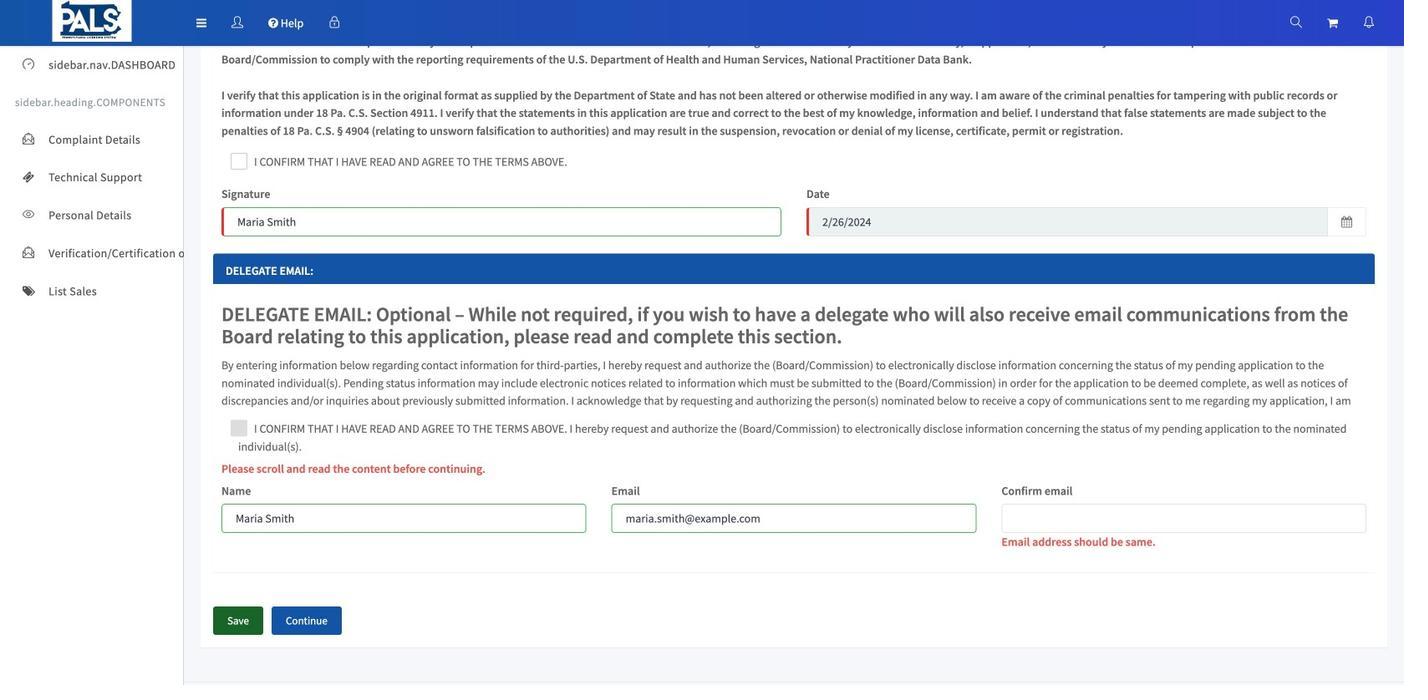 Task type: locate. For each thing, give the bounding box(es) containing it.
None text field
[[222, 504, 587, 534], [612, 504, 977, 534], [222, 504, 587, 534], [612, 504, 977, 534]]

check image
[[231, 153, 248, 170]]

Please type your name. text field
[[222, 207, 782, 236]]

app logo image
[[52, 0, 132, 42]]

navigation
[[0, 0, 1405, 46]]

None text field
[[1002, 504, 1367, 534]]

Enter a date text field
[[807, 207, 1329, 236]]



Task type: describe. For each thing, give the bounding box(es) containing it.
check image
[[231, 420, 248, 437]]



Task type: vqa. For each thing, say whether or not it's contained in the screenshot.
App Logo
yes



